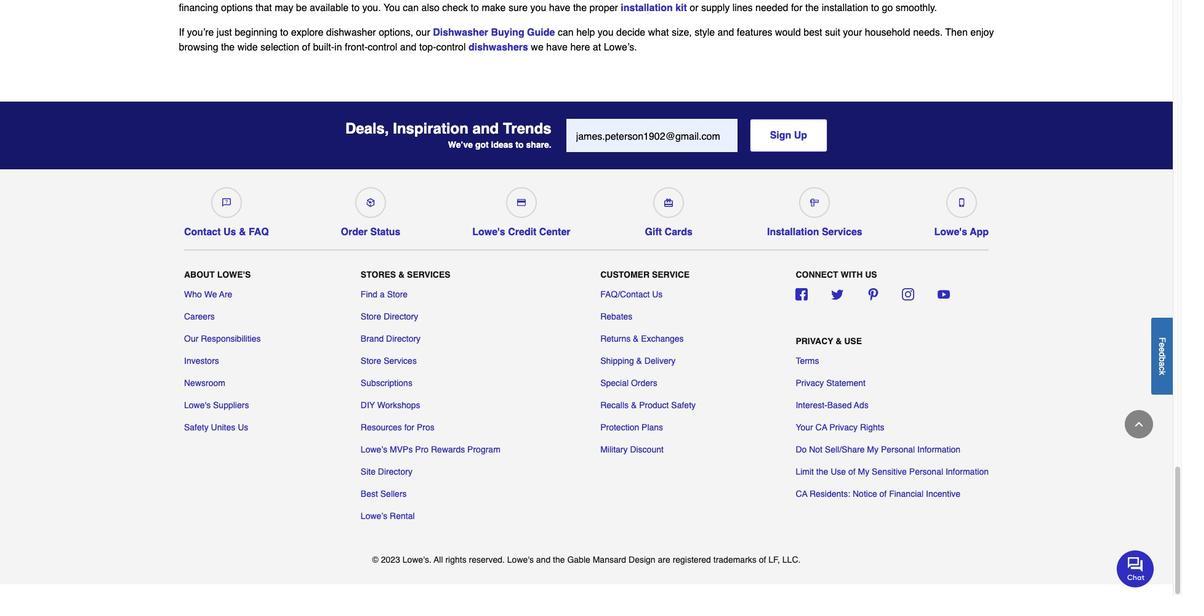 Task type: locate. For each thing, give the bounding box(es) containing it.
a
[[380, 290, 385, 299], [1158, 362, 1168, 366]]

features
[[737, 27, 773, 38]]

sign up
[[770, 130, 808, 141]]

brand directory link
[[361, 333, 421, 345]]

store directory
[[361, 312, 418, 322]]

shipping
[[601, 356, 634, 366]]

1 lowe's from the top
[[361, 445, 388, 455]]

and right 'style'
[[718, 27, 734, 38]]

of inside "link"
[[849, 467, 856, 477]]

scroll to top element
[[1125, 410, 1154, 439]]

can
[[558, 27, 574, 38]]

lowe's
[[361, 445, 388, 455], [361, 511, 388, 521]]

got
[[475, 140, 489, 150]]

your
[[843, 27, 863, 38]]

privacy up sell/share
[[830, 423, 858, 432]]

of down sell/share
[[849, 467, 856, 477]]

store down brand
[[361, 356, 381, 366]]

0 horizontal spatial installation
[[621, 2, 673, 13]]

customer
[[601, 270, 650, 280]]

0 horizontal spatial a
[[380, 290, 385, 299]]

information inside limit the use of my sensitive personal information "link"
[[946, 467, 989, 477]]

1 horizontal spatial us
[[238, 423, 248, 432]]

faq/contact
[[601, 290, 650, 299]]

2 vertical spatial services
[[384, 356, 417, 366]]

guide
[[527, 27, 555, 38]]

lowe's inside 'link'
[[935, 226, 968, 238]]

e up d on the right bottom of the page
[[1158, 342, 1168, 347]]

go
[[882, 2, 893, 13]]

2 installation from the left
[[822, 2, 869, 13]]

0 vertical spatial information
[[918, 445, 961, 455]]

directory inside 'link'
[[386, 334, 421, 344]]

lowe's for lowe's mvps pro rewards program
[[361, 445, 388, 455]]

1 vertical spatial a
[[1158, 362, 1168, 366]]

2023
[[381, 555, 400, 565]]

of left lf,
[[759, 555, 766, 565]]

installation services link
[[767, 182, 863, 238]]

information inside do not sell/share my personal information "link"
[[918, 445, 961, 455]]

pro
[[415, 445, 429, 455]]

0 horizontal spatial ca
[[796, 489, 808, 499]]

personal up limit the use of my sensitive personal information "link"
[[881, 445, 915, 455]]

lowe's.
[[403, 555, 432, 565]]

1 vertical spatial ca
[[796, 489, 808, 499]]

personal up the incentive
[[910, 467, 944, 477]]

dishwashers link
[[469, 42, 528, 53]]

installation up your
[[822, 2, 869, 13]]

do
[[796, 445, 807, 455]]

2 vertical spatial store
[[361, 356, 381, 366]]

control down dishwasher
[[436, 42, 466, 53]]

& up statement
[[836, 336, 842, 346]]

1 vertical spatial store
[[361, 312, 381, 322]]

needs.
[[914, 27, 943, 38]]

help
[[577, 27, 595, 38]]

stores
[[361, 270, 396, 280]]

0 vertical spatial services
[[822, 226, 863, 238]]

instagram image
[[902, 288, 915, 301]]

lowe's for lowe's app
[[935, 226, 968, 238]]

0 vertical spatial safety
[[672, 400, 696, 410]]

a up k
[[1158, 362, 1168, 366]]

are
[[219, 290, 232, 299]]

services up connect with us
[[822, 226, 863, 238]]

my up notice
[[858, 467, 870, 477]]

lowe's app link
[[935, 182, 989, 238]]

to up selection
[[280, 27, 289, 38]]

plans
[[642, 423, 663, 432]]

0 horizontal spatial to
[[280, 27, 289, 38]]

us right unites
[[238, 423, 248, 432]]

center
[[540, 226, 571, 238]]

we
[[204, 290, 217, 299]]

directory down store directory
[[386, 334, 421, 344]]

status
[[371, 226, 401, 238]]

safety right product
[[672, 400, 696, 410]]

0 vertical spatial privacy
[[796, 336, 834, 346]]

us right contact
[[224, 226, 236, 238]]

us inside the faq/contact us link
[[652, 290, 663, 299]]

find
[[361, 290, 378, 299]]

to right "ideas" on the top of the page
[[516, 140, 524, 150]]

store up brand
[[361, 312, 381, 322]]

us inside the contact us & faq link
[[224, 226, 236, 238]]

2 vertical spatial directory
[[378, 467, 413, 477]]

privacy up interest-
[[796, 378, 824, 388]]

ads
[[854, 400, 869, 410]]

a inside button
[[1158, 362, 1168, 366]]

e
[[1158, 342, 1168, 347], [1158, 347, 1168, 352]]

the inside "link"
[[817, 467, 829, 477]]

to left go
[[871, 2, 880, 13]]

installation up what
[[621, 2, 673, 13]]

1 horizontal spatial to
[[516, 140, 524, 150]]

0 vertical spatial a
[[380, 290, 385, 299]]

services down "brand directory"
[[384, 356, 417, 366]]

Email Address email field
[[566, 119, 738, 152]]

1 vertical spatial for
[[404, 423, 415, 432]]

of down explore
[[302, 42, 310, 53]]

privacy statement
[[796, 378, 866, 388]]

directory up sellers
[[378, 467, 413, 477]]

1 vertical spatial information
[[946, 467, 989, 477]]

a right find
[[380, 290, 385, 299]]

trademarks
[[714, 555, 757, 565]]

lowe's down best
[[361, 511, 388, 521]]

1 horizontal spatial for
[[791, 2, 803, 13]]

gable
[[568, 555, 591, 565]]

directory
[[384, 312, 418, 322], [386, 334, 421, 344], [378, 467, 413, 477]]

to inside deals, inspiration and trends we've got ideas to share.
[[516, 140, 524, 150]]

0 vertical spatial us
[[224, 226, 236, 238]]

1 vertical spatial lowe's
[[361, 511, 388, 521]]

services
[[822, 226, 863, 238], [407, 270, 451, 280], [384, 356, 417, 366]]

& for privacy & use
[[836, 336, 842, 346]]

0 vertical spatial lowe's
[[361, 445, 388, 455]]

and left gable
[[536, 555, 551, 565]]

returns
[[601, 334, 631, 344]]

ca right your
[[816, 423, 828, 432]]

workshops
[[377, 400, 420, 410]]

subscriptions
[[361, 378, 413, 388]]

best
[[361, 489, 378, 499]]

services up find a store link
[[407, 270, 451, 280]]

2 vertical spatial to
[[516, 140, 524, 150]]

0 horizontal spatial safety
[[184, 423, 209, 432]]

us for faq/contact
[[652, 290, 663, 299]]

& for recalls & product safety
[[631, 400, 637, 410]]

store services
[[361, 356, 417, 366]]

use inside "link"
[[831, 467, 846, 477]]

2 horizontal spatial to
[[871, 2, 880, 13]]

and up got
[[473, 120, 499, 137]]

lowe's
[[473, 226, 506, 238], [935, 226, 968, 238], [217, 270, 251, 280], [184, 400, 211, 410], [507, 555, 534, 565]]

1 vertical spatial use
[[831, 467, 846, 477]]

& right "stores"
[[399, 270, 405, 280]]

&
[[239, 226, 246, 238], [399, 270, 405, 280], [633, 334, 639, 344], [836, 336, 842, 346], [637, 356, 642, 366], [631, 400, 637, 410]]

& left "delivery"
[[637, 356, 642, 366]]

protection plans
[[601, 423, 663, 432]]

size,
[[672, 27, 692, 38]]

investors link
[[184, 355, 219, 367]]

ca inside your ca privacy rights 'link'
[[816, 423, 828, 432]]

control
[[368, 42, 398, 53], [436, 42, 466, 53]]

lowe's up site
[[361, 445, 388, 455]]

deals, inspiration and trends we've got ideas to share.
[[345, 120, 552, 150]]

0 vertical spatial ca
[[816, 423, 828, 432]]

b
[[1158, 357, 1168, 362]]

use up statement
[[845, 336, 862, 346]]

0 vertical spatial store
[[387, 290, 408, 299]]

use down sell/share
[[831, 467, 846, 477]]

control down options,
[[368, 42, 398, 53]]

f e e d b a c k
[[1158, 337, 1168, 375]]

0 vertical spatial to
[[871, 2, 880, 13]]

store down stores & services in the top left of the page
[[387, 290, 408, 299]]

lowe's inside "link"
[[361, 445, 388, 455]]

of right notice
[[880, 489, 887, 499]]

e up "b"
[[1158, 347, 1168, 352]]

then
[[946, 27, 968, 38]]

services inside installation services link
[[822, 226, 863, 238]]

dishwashers
[[469, 42, 528, 53]]

directory up "brand directory"
[[384, 312, 418, 322]]

©
[[372, 555, 379, 565]]

diy
[[361, 400, 375, 410]]

registered
[[673, 555, 711, 565]]

special orders link
[[601, 377, 658, 389]]

1 horizontal spatial ca
[[816, 423, 828, 432]]

best sellers link
[[361, 488, 407, 500]]

us down customer service
[[652, 290, 663, 299]]

privacy for privacy statement
[[796, 378, 824, 388]]

the down just
[[221, 42, 235, 53]]

military discount
[[601, 445, 664, 455]]

returns & exchanges link
[[601, 333, 684, 345]]

interest-based ads link
[[796, 399, 869, 412]]

the right limit
[[817, 467, 829, 477]]

safety left unites
[[184, 423, 209, 432]]

& left faq on the top of the page
[[239, 226, 246, 238]]

& right recalls
[[631, 400, 637, 410]]

2 vertical spatial us
[[238, 423, 248, 432]]

1 horizontal spatial installation
[[822, 2, 869, 13]]

mobile image
[[958, 198, 966, 207]]

rebates link
[[601, 311, 633, 323]]

privacy inside 'link'
[[830, 423, 858, 432]]

privacy for privacy & use
[[796, 336, 834, 346]]

0 vertical spatial directory
[[384, 312, 418, 322]]

services for store services
[[384, 356, 417, 366]]

built-
[[313, 42, 335, 53]]

lowe's credit center
[[473, 226, 571, 238]]

1 vertical spatial directory
[[386, 334, 421, 344]]

& right returns
[[633, 334, 639, 344]]

1 vertical spatial us
[[652, 290, 663, 299]]

pickup image
[[366, 198, 375, 207]]

for left pros
[[404, 423, 415, 432]]

us for contact
[[224, 226, 236, 238]]

1 horizontal spatial control
[[436, 42, 466, 53]]

1 vertical spatial to
[[280, 27, 289, 38]]

diy workshops
[[361, 400, 420, 410]]

recalls
[[601, 400, 629, 410]]

investors
[[184, 356, 219, 366]]

dishwasher buying guide link
[[433, 27, 555, 38]]

2 horizontal spatial us
[[652, 290, 663, 299]]

we've
[[448, 140, 473, 150]]

us inside 'safety unites us' link
[[238, 423, 248, 432]]

2 lowe's from the top
[[361, 511, 388, 521]]

ca residents: notice of financial incentive link
[[796, 488, 961, 500]]

1 vertical spatial privacy
[[796, 378, 824, 388]]

1 horizontal spatial safety
[[672, 400, 696, 410]]

chevron up image
[[1133, 418, 1146, 431]]

1 horizontal spatial a
[[1158, 362, 1168, 366]]

2 vertical spatial privacy
[[830, 423, 858, 432]]

privacy & use
[[796, 336, 862, 346]]

0 horizontal spatial us
[[224, 226, 236, 238]]

lowe's down newsroom link
[[184, 400, 211, 410]]

my down rights
[[867, 445, 879, 455]]

connect with us
[[796, 270, 878, 280]]

privacy up the "terms" in the right of the page
[[796, 336, 834, 346]]

front-
[[345, 42, 368, 53]]

lowe's left credit
[[473, 226, 506, 238]]

f e e d b a c k button
[[1152, 318, 1173, 395]]

ca down limit
[[796, 489, 808, 499]]

for right needed
[[791, 2, 803, 13]]

sign up form
[[566, 119, 828, 152]]

lowe's left app
[[935, 226, 968, 238]]

1 vertical spatial personal
[[910, 467, 944, 477]]

store
[[387, 290, 408, 299], [361, 312, 381, 322], [361, 356, 381, 366]]

0 horizontal spatial control
[[368, 42, 398, 53]]

installation
[[621, 2, 673, 13], [822, 2, 869, 13]]

0 horizontal spatial for
[[404, 423, 415, 432]]

or
[[690, 2, 699, 13]]

services inside store services link
[[384, 356, 417, 366]]

0 vertical spatial use
[[845, 336, 862, 346]]



Task type: vqa. For each thing, say whether or not it's contained in the screenshot.
"Privacy Statement" Link
yes



Task type: describe. For each thing, give the bounding box(es) containing it.
dimensions image
[[811, 198, 819, 207]]

delivery
[[645, 356, 676, 366]]

resources
[[361, 423, 402, 432]]

f
[[1158, 337, 1168, 342]]

what
[[648, 27, 669, 38]]

can help you decide what size, style and features would best suit your household needs. then enjoy browsing the wide selection of built-in front-control and top-control
[[179, 27, 994, 53]]

terms
[[796, 356, 820, 366]]

deals,
[[345, 120, 389, 137]]

style
[[695, 27, 715, 38]]

brand
[[361, 334, 384, 344]]

contact us & faq link
[[184, 182, 269, 238]]

& for shipping & delivery
[[637, 356, 642, 366]]

© 2023 lowe's. all rights reserved. lowe's and the gable mansard design are registered trademarks of lf, llc.
[[372, 555, 801, 565]]

of inside can help you decide what size, style and features would best suit your household needs. then enjoy browsing the wide selection of built-in front-control and top-control
[[302, 42, 310, 53]]

contact us & faq
[[184, 226, 269, 238]]

k
[[1158, 371, 1168, 375]]

the inside can help you decide what size, style and features would best suit your household needs. then enjoy browsing the wide selection of built-in front-control and top-control
[[221, 42, 235, 53]]

you're
[[187, 27, 214, 38]]

2 e from the top
[[1158, 347, 1168, 352]]

gift cards link
[[643, 182, 696, 238]]

brand directory
[[361, 334, 421, 344]]

lowe's mvps pro rewards program link
[[361, 444, 501, 456]]

twitter image
[[832, 288, 844, 301]]

your
[[796, 423, 814, 432]]

1 vertical spatial safety
[[184, 423, 209, 432]]

credit card image
[[517, 198, 526, 207]]

sensitive
[[872, 467, 907, 477]]

find a store link
[[361, 288, 408, 301]]

product
[[639, 400, 669, 410]]

careers link
[[184, 311, 215, 323]]

browsing
[[179, 42, 218, 53]]

subscriptions link
[[361, 377, 413, 389]]

1 vertical spatial services
[[407, 270, 451, 280]]

top-
[[419, 42, 436, 53]]

suit
[[825, 27, 841, 38]]

at
[[593, 42, 601, 53]]

lowe's for lowe's rental
[[361, 511, 388, 521]]

0 vertical spatial my
[[867, 445, 879, 455]]

& for returns & exchanges
[[633, 334, 639, 344]]

orders
[[631, 378, 658, 388]]

you
[[598, 27, 614, 38]]

incentive
[[926, 489, 961, 499]]

would
[[776, 27, 801, 38]]

and inside deals, inspiration and trends we've got ideas to share.
[[473, 120, 499, 137]]

ideas
[[491, 140, 513, 150]]

0 vertical spatial for
[[791, 2, 803, 13]]

gift cards
[[645, 226, 693, 238]]

youtube image
[[938, 288, 950, 301]]

residents:
[[810, 489, 851, 499]]

1 installation from the left
[[621, 2, 673, 13]]

site directory
[[361, 467, 413, 477]]

limit the use of my sensitive personal information
[[796, 467, 989, 477]]

app
[[970, 226, 989, 238]]

sell/share
[[825, 445, 865, 455]]

use for &
[[845, 336, 862, 346]]

cards
[[665, 226, 693, 238]]

resources for pros
[[361, 423, 435, 432]]

chat invite button image
[[1117, 550, 1155, 587]]

share.
[[526, 140, 552, 150]]

lowe's suppliers
[[184, 400, 249, 410]]

customer care image
[[222, 198, 231, 207]]

our responsibilities link
[[184, 333, 261, 345]]

dishwashers we have here at lowe's.
[[469, 42, 637, 53]]

the up best
[[806, 2, 819, 13]]

and down options,
[[400, 42, 417, 53]]

financial
[[890, 489, 924, 499]]

shipping & delivery link
[[601, 355, 676, 367]]

your ca privacy rights
[[796, 423, 885, 432]]

sign up button
[[750, 119, 828, 152]]

household
[[865, 27, 911, 38]]

lowe's suppliers link
[[184, 399, 249, 412]]

the left gable
[[553, 555, 565, 565]]

order status
[[341, 226, 401, 238]]

best sellers
[[361, 489, 407, 499]]

2 control from the left
[[436, 42, 466, 53]]

discount
[[630, 445, 664, 455]]

limit
[[796, 467, 814, 477]]

1 vertical spatial my
[[858, 467, 870, 477]]

store for directory
[[361, 312, 381, 322]]

wide
[[238, 42, 258, 53]]

gift card image
[[665, 198, 673, 207]]

lowe's up are
[[217, 270, 251, 280]]

sign
[[770, 130, 792, 141]]

& for stores & services
[[399, 270, 405, 280]]

your ca privacy rights link
[[796, 421, 885, 434]]

1 control from the left
[[368, 42, 398, 53]]

ca inside ca residents: notice of financial incentive link
[[796, 489, 808, 499]]

protection plans link
[[601, 421, 663, 434]]

up
[[794, 130, 808, 141]]

if you're just beginning to explore dishwasher options, our dishwasher buying guide
[[179, 27, 555, 38]]

our
[[184, 334, 199, 344]]

use for the
[[831, 467, 846, 477]]

lowe's right reserved.
[[507, 555, 534, 565]]

do not sell/share my personal information
[[796, 445, 961, 455]]

lowe's for lowe's credit center
[[473, 226, 506, 238]]

rental
[[390, 511, 415, 521]]

0 vertical spatial personal
[[881, 445, 915, 455]]

shipping & delivery
[[601, 356, 676, 366]]

pros
[[417, 423, 435, 432]]

lines
[[733, 2, 753, 13]]

directory for store directory
[[384, 312, 418, 322]]

reserved.
[[469, 555, 505, 565]]

find a store
[[361, 290, 408, 299]]

responsibilities
[[201, 334, 261, 344]]

services for installation services
[[822, 226, 863, 238]]

lowe's credit center link
[[473, 182, 571, 238]]

store for services
[[361, 356, 381, 366]]

pinterest image
[[867, 288, 879, 301]]

buying
[[491, 27, 525, 38]]

who we are
[[184, 290, 232, 299]]

directory for site directory
[[378, 467, 413, 477]]

supply
[[702, 2, 730, 13]]

interest-
[[796, 400, 828, 410]]

lowe's for lowe's suppliers
[[184, 400, 211, 410]]

directory for brand directory
[[386, 334, 421, 344]]

lowe's mvps pro rewards program
[[361, 445, 501, 455]]

best
[[804, 27, 823, 38]]

enjoy
[[971, 27, 994, 38]]

service
[[652, 270, 690, 280]]

newsroom
[[184, 378, 225, 388]]

1 e from the top
[[1158, 342, 1168, 347]]

just
[[217, 27, 232, 38]]

lowe's.
[[604, 42, 637, 53]]

facebook image
[[796, 288, 808, 301]]

store directory link
[[361, 311, 418, 323]]



